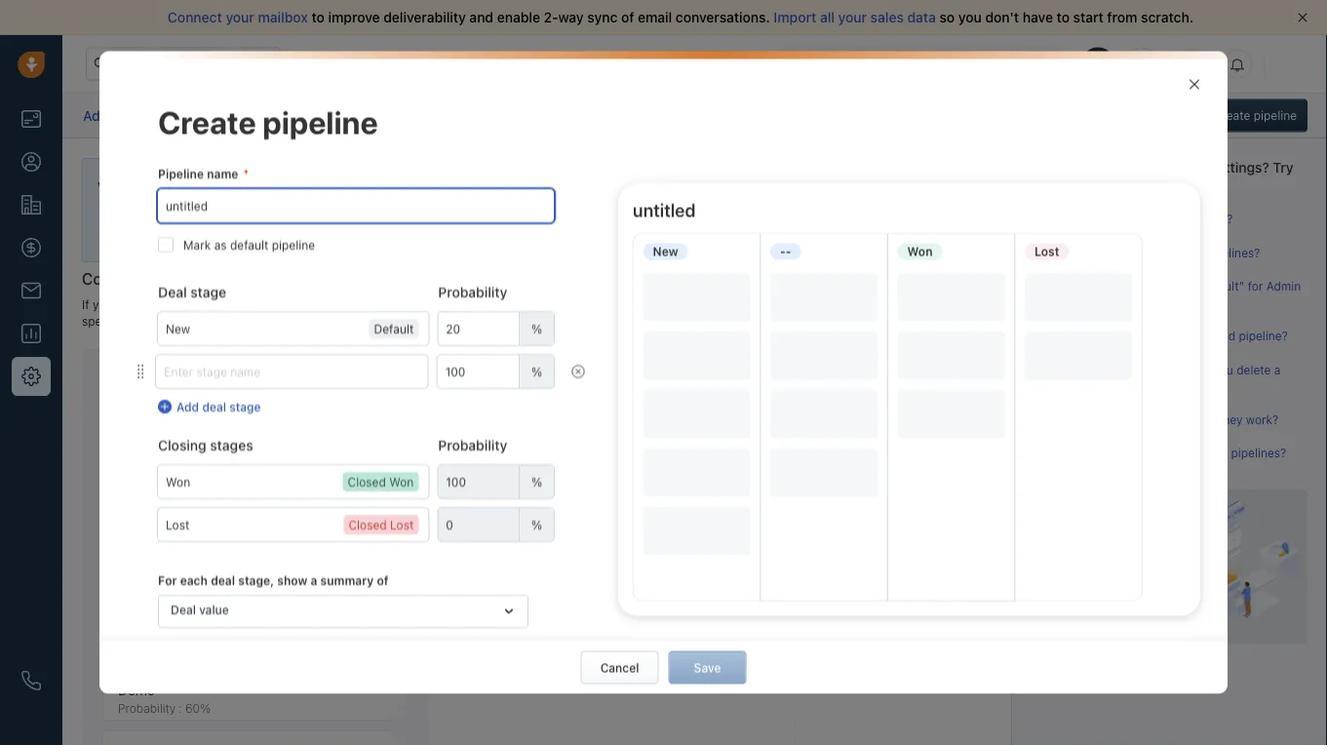 Task type: locate. For each thing, give the bounding box(es) containing it.
email
[[638, 9, 672, 25]]

what down the resources:
[[1051, 212, 1080, 226]]

stale.
[[248, 314, 278, 328]]

their
[[1156, 329, 1181, 343]]

create pipeline up settings? on the right top
[[1214, 109, 1297, 122]]

create up settings? on the right top
[[1214, 109, 1251, 122]]

2 horizontal spatial pipelines
[[599, 206, 649, 220]]

Enter stage name field
[[158, 312, 428, 345], [156, 355, 428, 388], [158, 465, 428, 499], [158, 508, 428, 542]]

save button
[[669, 651, 747, 684]]

0 horizontal spatial mark
[[709, 228, 737, 242]]

deals right importing
[[243, 228, 273, 242]]

for down the one
[[472, 297, 487, 311]]

set left their
[[1135, 329, 1153, 343]]

2 vertical spatial set
[[1093, 446, 1110, 460]]

sales up "default".
[[802, 206, 831, 220]]

each right capture
[[773, 206, 799, 220]]

from inside if you have different sales processes, with unique deal journeys, you can create multiple pipelines to accurately capture each sales process. if you're bulk importing deals from another crm, and you need one pipeline to store all these deals, you can mark the pipeline as "default".
[[276, 228, 301, 242]]

stale for after
[[166, 450, 193, 463]]

1 vertical spatial stale
[[166, 450, 193, 463]]

closed down closed won
[[349, 519, 387, 532]]

all right the store
[[577, 228, 590, 242]]

create down what are multiple deal pipelines? link
[[1093, 246, 1128, 259]]

probabilities
[[778, 297, 846, 311]]

admin inside how to mark a pipeline as "default" for admin activities?
[[1267, 279, 1301, 293]]

a down how to create multiple deal pipelines? link
[[1124, 279, 1131, 293]]

bulk
[[160, 228, 184, 242]]

0 vertical spatial from
[[1107, 9, 1138, 25]]

0 horizontal spatial create
[[337, 297, 372, 311]]

need
[[431, 228, 458, 242]]

1 vertical spatial pipeline
[[157, 270, 215, 288]]

2 vertical spatial what
[[1051, 413, 1080, 427]]

store
[[546, 228, 574, 242]]

configuring
[[1101, 159, 1175, 176]]

demo
[[118, 682, 155, 698]]

mark up activities?
[[1093, 279, 1121, 293]]

1 vertical spatial when
[[1181, 363, 1211, 376]]

after
[[196, 450, 222, 463]]

1 vertical spatial create
[[1093, 246, 1128, 259]]

1 vertical spatial if
[[112, 228, 120, 242]]

phone element
[[12, 661, 51, 700]]

when down business
[[125, 314, 155, 328]]

have up bulk
[[146, 206, 172, 220]]

closed lost
[[349, 519, 414, 532]]

days right 30
[[243, 450, 269, 463]]

closing stages
[[158, 437, 253, 453]]

deals
[[243, 228, 273, 242], [158, 314, 187, 328], [1148, 363, 1178, 376]]

to inside what happens to deals when you delete a pipeline or downgrade plans?
[[1134, 363, 1145, 376]]

1 vertical spatial these
[[593, 228, 624, 242]]

container_wx8msf4aqz5i3rn1 image up "marked"
[[135, 365, 147, 379]]

deal inside dropdown button
[[171, 603, 196, 616]]

2 are from the top
[[1083, 413, 1101, 427]]

probability inside the 'demo probability : 60%'
[[118, 702, 176, 715]]

pipelines inside configure pipeline if your business has multiple sales processes, create custom pipelines for each process. you can have unique deal stages, set probabilities for each stage, and also specify when deals should go stale.
[[419, 297, 469, 311]]

default up the closing stages at the bottom left of the page
[[190, 408, 228, 422]]

0 horizontal spatial default
[[102, 367, 149, 383]]

your up specify
[[93, 297, 117, 311]]

0 horizontal spatial these
[[593, 228, 624, 242]]

for right probabilities
[[849, 297, 864, 311]]

have inside if you have different sales processes, with unique deal journeys, you can create multiple pipelines to accurately capture each sales process. if you're bulk importing deals from another crm, and you need one pipeline to store all these deals, you can mark the pipeline as "default".
[[146, 206, 172, 220]]

unique
[[347, 206, 384, 220], [647, 297, 684, 311]]

days right 21
[[898, 57, 922, 70]]

create up the cancel
[[587, 638, 618, 650]]

your
[[794, 57, 818, 70]]

help
[[1069, 159, 1097, 176]]

1 horizontal spatial stage,
[[898, 297, 932, 311]]

0 vertical spatial go
[[231, 314, 245, 328]]

won
[[908, 245, 933, 258], [389, 476, 414, 489]]

0 vertical spatial of
[[621, 9, 634, 25]]

pipelines? up how to create multiple deal pipelines? link
[[1178, 212, 1233, 226]]

in
[[871, 57, 880, 70], [273, 180, 283, 194]]

in left 21
[[871, 57, 880, 70]]

when inside what happens to deals when you delete a pipeline or downgrade plans?
[[1181, 363, 1211, 376]]

pipeline left the name
[[158, 167, 204, 181]]

1 horizontal spatial create
[[514, 206, 549, 220]]

are for multiple
[[1083, 212, 1101, 226]]

create pipeline button
[[1203, 99, 1308, 132]]

pipeline up --
[[761, 228, 804, 242]]

you left the delete
[[1214, 363, 1234, 376]]

pipeline down how to create multiple deal pipelines? link
[[1134, 279, 1177, 293]]

these inside need help configuring your settings? try these resources:
[[1032, 179, 1068, 195]]

pipeline left or
[[1051, 380, 1094, 393]]

0 vertical spatial if
[[112, 206, 120, 220]]

can right journeys, at the left top
[[491, 206, 511, 220]]

these left deals,
[[593, 228, 624, 242]]

2 vertical spatial if
[[82, 297, 89, 311]]

create inside if you have different sales processes, with unique deal journeys, you can create multiple pipelines to accurately capture each sales process. if you're bulk importing deals from another crm, and you need one pipeline to store all these deals, you can mark the pipeline as "default".
[[514, 206, 549, 220]]

for
[[1248, 279, 1263, 293], [472, 297, 487, 311], [849, 297, 864, 311]]

create left custom
[[337, 297, 372, 311]]

1 horizontal spatial for
[[849, 297, 864, 311]]

1 horizontal spatial unique
[[647, 297, 684, 311]]

1 vertical spatial are
[[1083, 413, 1101, 427]]

1 horizontal spatial set
[[1093, 446, 1110, 460]]

from right start
[[1107, 9, 1138, 25]]

40%
[[185, 641, 211, 655]]

have right don't
[[1023, 9, 1053, 25]]

"default".
[[824, 228, 873, 242]]

None field
[[438, 312, 554, 345], [438, 355, 554, 388], [438, 465, 554, 499], [438, 508, 554, 542], [438, 312, 554, 345], [438, 355, 554, 388], [438, 465, 554, 499], [438, 508, 554, 542]]

what's special about pipelines in freshsales?
[[98, 180, 353, 194]]

1 horizontal spatial from
[[1107, 9, 1138, 25]]

% for default
[[532, 322, 542, 336]]

how inside how to mark a pipeline as "default" for admin activities?
[[1051, 279, 1076, 293]]

2 horizontal spatial a
[[1275, 363, 1281, 376]]

deal down 30%
[[171, 603, 196, 616]]

deal
[[158, 284, 187, 300], [121, 450, 146, 463], [171, 603, 196, 616]]

0 horizontal spatial stage,
[[238, 574, 274, 587]]

as right mark
[[214, 238, 227, 252]]

multiple
[[552, 206, 596, 220], [1104, 212, 1148, 226], [1131, 246, 1175, 259], [195, 297, 239, 311]]

in right "*"
[[273, 180, 283, 194]]

these
[[1032, 179, 1068, 195], [593, 228, 624, 242]]

admin left settings
[[83, 107, 124, 123]]

default
[[230, 238, 269, 252], [190, 408, 228, 422]]

1 horizontal spatial create pipeline
[[587, 638, 658, 650]]

container_wx8msf4aqz5i3rn1 image
[[1188, 78, 1202, 91], [135, 365, 147, 379], [572, 365, 585, 379], [158, 400, 172, 414]]

set inside configure pipeline if your business has multiple sales processes, create custom pipelines for each process. you can have unique deal stages, set probabilities for each stage, and also specify when deals should go stale.
[[758, 297, 775, 311]]

deal
[[387, 206, 411, 220], [1151, 212, 1175, 226], [1179, 246, 1202, 259], [687, 297, 711, 311], [202, 400, 226, 414], [211, 574, 235, 587]]

3 % from the top
[[532, 475, 542, 489]]

3 : from the top
[[179, 641, 182, 655]]

multiple down what are multiple deal pipelines? link
[[1131, 246, 1175, 259]]

and right crm,
[[384, 228, 404, 242]]

1 vertical spatial go
[[149, 450, 163, 463]]

enter stage name field for default
[[158, 312, 428, 345]]

do
[[1202, 413, 1216, 427]]

1 vertical spatial pipelines
[[599, 206, 649, 220]]

probability
[[438, 284, 508, 300], [438, 437, 508, 453], [118, 520, 176, 534], [118, 581, 176, 594], [118, 641, 176, 655], [118, 702, 176, 715]]

create inside configure pipeline if your business has multiple sales processes, create custom pipelines for each process. you can have unique deal stages, set probabilities for each stage, and also specify when deals should go stale.
[[337, 297, 372, 311]]

what inside what happens to deals when you delete a pipeline or downgrade plans?
[[1051, 363, 1080, 376]]

0 horizontal spatial set
[[758, 297, 775, 311]]

pipelines inside if you have different sales processes, with unique deal journeys, you can create multiple pipelines to accurately capture each sales process. if you're bulk importing deals from another crm, and you need one pipeline to store all these deals, you can mark the pipeline as "default".
[[599, 206, 649, 220]]

a
[[1124, 279, 1131, 293], [1275, 363, 1281, 376], [311, 574, 317, 587]]

stage up stages
[[229, 400, 261, 414]]

1 horizontal spatial have
[[618, 297, 644, 311]]

: for demo
[[179, 702, 182, 715]]

a right the delete
[[1275, 363, 1281, 376]]

new
[[653, 245, 678, 258]]

stage up should
[[190, 284, 226, 300]]

create pipeline inside button
[[1214, 109, 1297, 122]]

create up the store
[[514, 206, 549, 220]]

closed for closed won
[[348, 476, 386, 489]]

1 vertical spatial from
[[276, 228, 301, 242]]

set right stages,
[[758, 297, 775, 311]]

1 vertical spatial admin
[[1267, 279, 1301, 293]]

ends
[[843, 57, 868, 70]]

create pipeline inside 'link'
[[587, 638, 658, 650]]

1 vertical spatial default
[[190, 408, 228, 422]]

0 vertical spatial process.
[[834, 206, 881, 220]]

send email image
[[1134, 56, 1148, 72]]

stage,
[[898, 297, 932, 311], [238, 574, 274, 587]]

1 horizontal spatial default
[[374, 323, 414, 336]]

pipeline inside 'link'
[[621, 638, 658, 650]]

0 vertical spatial pipelines
[[219, 180, 270, 194]]

add
[[177, 400, 199, 414]]

1 horizontal spatial won
[[908, 245, 933, 258]]

deal left journeys, at the left top
[[387, 206, 411, 220]]

how
[[1051, 246, 1076, 259], [1051, 279, 1076, 293], [1051, 329, 1076, 343], [1174, 413, 1198, 427], [1051, 446, 1076, 460]]

you inside what happens to deals when you delete a pipeline or downgrade plans?
[[1214, 363, 1234, 376]]

all inside if you have different sales processes, with unique deal journeys, you can create multiple pipelines to accurately capture each sales process. if you're bulk importing deals from another crm, and you need one pipeline to store all these deals, you can mark the pipeline as "default".
[[577, 228, 590, 242]]

mailbox
[[258, 9, 308, 25]]

when inside configure pipeline if your business has multiple sales processes, create custom pipelines for each process. you can have unique deal stages, set probabilities for each stage, and also specify when deals should go stale.
[[125, 314, 155, 328]]

lost up activities?
[[1035, 245, 1060, 258]]

days for your trial ends in 21 days
[[898, 57, 922, 70]]

1 vertical spatial what
[[1051, 363, 1080, 376]]

discovery
[[118, 622, 180, 638]]

1 what from the top
[[1051, 212, 1080, 226]]

: inside discovery probability : 40%
[[179, 641, 182, 655]]

: inside the 'demo probability : 60%'
[[179, 702, 182, 715]]

0 horizontal spatial stale
[[166, 450, 193, 463]]

1 vertical spatial have
[[146, 206, 172, 220]]

to inside how to mark a pipeline as "default" for admin activities?
[[1079, 279, 1090, 293]]

pipelines? up "default"
[[1205, 246, 1261, 259]]

1 horizontal spatial go
[[231, 314, 245, 328]]

you left need
[[407, 228, 427, 242]]

pipeline for configure
[[157, 270, 215, 288]]

default for default pipeline
[[102, 367, 149, 383]]

0 vertical spatial when
[[125, 314, 155, 328]]

as
[[808, 228, 820, 242], [214, 238, 227, 252], [1180, 279, 1193, 293], [174, 408, 187, 422]]

a right show
[[311, 574, 317, 587]]

2 horizontal spatial create
[[1093, 246, 1128, 259]]

plans
[[1004, 57, 1035, 70]]

pipelines up deals,
[[599, 206, 649, 220]]

1 % from the top
[[532, 322, 542, 336]]

1 horizontal spatial when
[[1181, 363, 1211, 376]]

should
[[191, 314, 228, 328]]

2 horizontal spatial for
[[1248, 279, 1263, 293]]

if
[[112, 206, 120, 220], [112, 228, 120, 242], [82, 297, 89, 311]]

deal for deal stage
[[158, 284, 187, 300]]

1 horizontal spatial stage
[[229, 400, 261, 414]]

sales
[[871, 9, 904, 25], [226, 206, 254, 220], [802, 206, 831, 220], [242, 297, 271, 311]]

processes, up stale.
[[274, 297, 334, 311]]

0 vertical spatial stage
[[190, 284, 226, 300]]

0 horizontal spatial have
[[146, 206, 172, 220]]

deal value button
[[158, 595, 529, 628]]

process. inside configure pipeline if your business has multiple sales processes, create custom pipelines for each process. you can have unique deal stages, set probabilities for each stage, and also specify when deals should go stale.
[[520, 297, 568, 311]]

3 what from the top
[[1051, 413, 1080, 427]]

trial
[[821, 57, 840, 70]]

0 vertical spatial deals
[[243, 228, 273, 242]]

enter stage name field for closed lost
[[158, 508, 428, 542]]

unique inside if you have different sales processes, with unique deal journeys, you can create multiple pipelines to accurately capture each sales process. if you're bulk importing deals from another crm, and you need one pipeline to store all these deals, you can mark the pipeline as "default".
[[347, 206, 384, 220]]

enter stage name field up % button
[[158, 312, 428, 345]]

multiple up the store
[[552, 206, 596, 220]]

1 are from the top
[[1083, 212, 1101, 226]]

1 vertical spatial closed
[[349, 519, 387, 532]]

deals down the has
[[158, 314, 187, 328]]

1 vertical spatial days
[[243, 450, 269, 463]]

1 horizontal spatial of
[[621, 9, 634, 25]]

each right probabilities
[[868, 297, 894, 311]]

another
[[305, 228, 347, 242]]

default right mark
[[230, 238, 269, 252]]

deal value
[[171, 603, 229, 616]]

1 horizontal spatial a
[[1124, 279, 1131, 293]]

2 vertical spatial pipeline
[[153, 367, 204, 383]]

can right the you at top
[[595, 297, 614, 311]]

how for can
[[1051, 329, 1076, 343]]

and
[[470, 9, 494, 25], [384, 228, 404, 242], [935, 297, 955, 311], [1131, 446, 1151, 460]]

default for marked
[[190, 408, 228, 422]]

from left the "another"
[[276, 228, 301, 242]]

for each deal stage, show a summary of
[[158, 574, 389, 587]]

default
[[374, 323, 414, 336], [102, 367, 149, 383]]

0 horizontal spatial for
[[472, 297, 487, 311]]

1 vertical spatial unique
[[647, 297, 684, 311]]

2 vertical spatial create
[[337, 297, 372, 311]]

1 vertical spatial processes,
[[274, 297, 334, 311]]

sales inside configure pipeline if your business has multiple sales processes, create custom pipelines for each process. you can have unique deal stages, set probabilities for each stage, and also specify when deals should go stale.
[[242, 297, 271, 311]]

0 vertical spatial have
[[1023, 9, 1053, 25]]

all right import
[[820, 9, 835, 25]]

1 vertical spatial pipelines?
[[1205, 246, 1261, 259]]

pipeline up "try"
[[1254, 109, 1297, 122]]

for
[[158, 574, 177, 587]]

what are multiple deal pipelines?
[[1051, 212, 1233, 226]]

0 vertical spatial these
[[1032, 179, 1068, 195]]

1 horizontal spatial in
[[871, 57, 880, 70]]

stage, left show
[[238, 574, 274, 587]]

your left mailbox
[[226, 9, 254, 25]]

create pipeline up cancel button
[[587, 638, 658, 650]]

process. inside if you have different sales processes, with unique deal journeys, you can create multiple pipelines to accurately capture each sales process. if you're bulk importing deals from another crm, and you need one pipeline to store all these deals, you can mark the pipeline as "default".
[[834, 206, 881, 220]]

closed for closed lost
[[349, 519, 387, 532]]

your inside configure pipeline if your business has multiple sales processes, create custom pipelines for each process. you can have unique deal stages, set probabilities for each stage, and also specify when deals should go stale.
[[93, 297, 117, 311]]

1 horizontal spatial create
[[587, 638, 618, 650]]

processes, inside if you have different sales processes, with unique deal journeys, you can create multiple pipelines to accurately capture each sales process. if you're bulk importing deals from another crm, and you need one pipeline to store all these deals, you can mark the pipeline as "default".
[[257, 206, 317, 220]]

these inside if you have different sales processes, with unique deal journeys, you can create multiple pipelines to accurately capture each sales process. if you're bulk importing deals from another crm, and you need one pipeline to store all these deals, you can mark the pipeline as "default".
[[593, 228, 624, 242]]

name
[[207, 167, 238, 181]]

unique inside configure pipeline if your business has multiple sales processes, create custom pipelines for each process. you can have unique deal stages, set probabilities for each stage, and also specify when deals should go stale.
[[647, 297, 684, 311]]

1 horizontal spatial process.
[[834, 206, 881, 220]]

1 vertical spatial deal
[[121, 450, 146, 463]]

1 vertical spatial set
[[1135, 329, 1153, 343]]

create inside button
[[1214, 109, 1251, 122]]

mark inside how to mark a pipeline as "default" for admin activities?
[[1093, 279, 1121, 293]]

2 % from the top
[[532, 365, 542, 379]]

add deal stage
[[177, 400, 261, 414]]

2 : from the top
[[179, 581, 182, 594]]

pipeline up the has
[[157, 270, 215, 288]]

0 vertical spatial default
[[374, 323, 414, 336]]

deals up downgrade
[[1148, 363, 1178, 376]]

go inside configure pipeline if your business has multiple sales processes, create custom pipelines for each process. you can have unique deal stages, set probabilities for each stage, and also specify when deals should go stale.
[[231, 314, 245, 328]]

to
[[312, 9, 325, 25], [1057, 9, 1070, 25], [652, 206, 663, 220], [531, 228, 543, 242], [1079, 246, 1090, 259], [1079, 279, 1090, 293], [1134, 363, 1145, 376], [1079, 446, 1090, 460]]

sync
[[587, 9, 618, 25]]

enter stage name field down 30
[[158, 465, 428, 499]]

0 vertical spatial pipelines?
[[1178, 212, 1233, 226]]

stale up up
[[1104, 413, 1131, 427]]

1 : from the top
[[179, 520, 182, 534]]

create up pipeline name *
[[158, 103, 256, 140]]

if left you're
[[112, 228, 120, 242]]

0 horizontal spatial when
[[125, 314, 155, 328]]

create inside 'link'
[[587, 638, 618, 650]]

0 vertical spatial set
[[758, 297, 775, 311]]

pipelines?
[[1178, 212, 1233, 226], [1205, 246, 1261, 259], [1231, 446, 1287, 460]]

pipeline inside configure pipeline if your business has multiple sales processes, create custom pipelines for each process. you can have unique deal stages, set probabilities for each stage, and also specify when deals should go stale.
[[157, 270, 215, 288]]

default down custom
[[374, 323, 414, 336]]

processes, down freshsales?
[[257, 206, 317, 220]]

go left stale.
[[231, 314, 245, 328]]

stage, left also
[[898, 297, 932, 311]]

how for set
[[1051, 446, 1076, 460]]

how for mark
[[1051, 279, 1076, 293]]

0 vertical spatial a
[[1124, 279, 1131, 293]]

0 vertical spatial mark
[[709, 228, 737, 242]]

Search your CRM... text field
[[86, 47, 281, 80]]

stale
[[1104, 413, 1131, 427], [166, 450, 193, 463]]

1 horizontal spatial deals
[[243, 228, 273, 242]]

phone image
[[21, 671, 41, 691]]

pipeline
[[263, 103, 378, 140], [1254, 109, 1297, 122], [485, 228, 528, 242], [761, 228, 804, 242], [272, 238, 315, 252], [1134, 279, 1177, 293], [1051, 380, 1094, 393], [232, 408, 275, 422], [621, 638, 658, 650]]

stale for deals?
[[1104, 413, 1131, 427]]

when up plans?
[[1181, 363, 1211, 376]]

delete
[[1237, 363, 1271, 376]]

1 horizontal spatial mark
[[1093, 279, 1121, 293]]

how for create
[[1051, 246, 1076, 259]]

: for discovery
[[179, 641, 182, 655]]

so
[[940, 9, 955, 25]]

2 vertical spatial deal
[[171, 603, 196, 616]]

deals inside what happens to deals when you delete a pipeline or downgrade plans?
[[1148, 363, 1178, 376]]

you
[[959, 9, 982, 25], [123, 206, 143, 220], [468, 206, 487, 220], [407, 228, 427, 242], [663, 228, 683, 242], [1214, 363, 1234, 376]]

enter stage name field up show
[[158, 508, 428, 542]]

1 horizontal spatial pipelines
[[419, 297, 469, 311]]

multiple up should
[[195, 297, 239, 311]]

4 % from the top
[[532, 518, 542, 532]]

2 vertical spatial pipelines
[[419, 297, 469, 311]]

deals,
[[627, 228, 660, 242]]

create pipeline
[[158, 103, 378, 140], [1214, 109, 1297, 122], [587, 638, 658, 650]]

1 vertical spatial won
[[389, 476, 414, 489]]

users
[[1079, 329, 1109, 343]]

0 vertical spatial processes,
[[257, 206, 317, 220]]

days
[[898, 57, 922, 70], [243, 450, 269, 463]]

capture
[[727, 206, 769, 220]]

they
[[1219, 413, 1243, 427]]

0 vertical spatial are
[[1083, 212, 1101, 226]]

: inside qualification probability : 30%
[[179, 581, 182, 594]]

how users can set their preferred pipeline? link
[[1051, 329, 1288, 343]]

0 horizontal spatial days
[[243, 450, 269, 463]]

1 vertical spatial process.
[[520, 297, 568, 311]]

0 vertical spatial stage,
[[898, 297, 932, 311]]

mark left the the
[[709, 228, 737, 242]]

1 horizontal spatial days
[[898, 57, 922, 70]]

as left "default"
[[1180, 279, 1193, 293]]

pipeline up add
[[153, 367, 204, 383]]

1 vertical spatial all
[[577, 228, 590, 242]]

of right sync on the top of page
[[621, 9, 634, 25]]

your left settings? on the right top
[[1178, 159, 1207, 176]]

as left "default".
[[808, 228, 820, 242]]

1 vertical spatial deals
[[158, 314, 187, 328]]

as inside if you have different sales processes, with unique deal journeys, you can create multiple pipelines to accurately capture each sales process. if you're bulk importing deals from another crm, and you need one pipeline to store all these deals, you can mark the pipeline as "default".
[[808, 228, 820, 242]]

2 what from the top
[[1051, 363, 1080, 376]]

0 vertical spatial what
[[1051, 212, 1080, 226]]

0 vertical spatial unique
[[347, 206, 384, 220]]

sales up stale.
[[242, 297, 271, 311]]

pipelines right the about
[[219, 180, 270, 194]]

when
[[125, 314, 155, 328], [1181, 363, 1211, 376]]

0 horizontal spatial lost
[[390, 519, 414, 532]]

% for closed won
[[532, 475, 542, 489]]

4 : from the top
[[179, 702, 182, 715]]

0 horizontal spatial stage
[[190, 284, 226, 300]]

1 horizontal spatial all
[[820, 9, 835, 25]]

pipeline down freshsales?
[[272, 238, 315, 252]]

pipeline inside what happens to deals when you delete a pipeline or downgrade plans?
[[1051, 380, 1094, 393]]

multiple down the resources:
[[1104, 212, 1148, 226]]

multiple inside configure pipeline if your business has multiple sales processes, create custom pipelines for each process. you can have unique deal stages, set probabilities for each stage, and also specify when deals should go stale.
[[195, 297, 239, 311]]

1 vertical spatial of
[[377, 574, 389, 587]]

probability inside discovery probability : 40%
[[118, 641, 176, 655]]

of
[[621, 9, 634, 25], [377, 574, 389, 587]]

0 vertical spatial default
[[230, 238, 269, 252]]



Task type: describe. For each thing, give the bounding box(es) containing it.
up
[[1114, 446, 1128, 460]]

deals inside configure pipeline if your business has multiple sales processes, create custom pipelines for each process. you can have unique deal stages, set probabilities for each stage, and also specify when deals should go stale.
[[158, 314, 187, 328]]

0 horizontal spatial go
[[149, 450, 163, 463]]

as right "marked"
[[174, 408, 187, 422]]

60%
[[185, 702, 211, 715]]

pipeline inside how to mark a pipeline as "default" for admin activities?
[[1134, 279, 1177, 293]]

have inside configure pipeline if your business has multiple sales processes, create custom pipelines for each process. you can have unique deal stages, set probabilities for each stage, and also specify when deals should go stale.
[[618, 297, 644, 311]]

closed won
[[348, 476, 414, 489]]

downgrade
[[1112, 380, 1174, 393]]

how to create multiple deal pipelines? link
[[1051, 246, 1261, 259]]

explore plans link
[[948, 52, 1046, 75]]

default for mark
[[230, 238, 269, 252]]

resources:
[[1071, 179, 1139, 195]]

use
[[1155, 446, 1174, 460]]

marked as default pipeline
[[130, 408, 275, 422]]

or
[[1098, 380, 1109, 393]]

untitled
[[633, 200, 696, 221]]

conversations.
[[676, 9, 770, 25]]

activities?
[[1051, 296, 1107, 310]]

each inside if you have different sales processes, with unique deal journeys, you can create multiple pipelines to accurately capture each sales process. if you're bulk importing deals from another crm, and you need one pipeline to store all these deals, you can mark the pipeline as "default".
[[773, 206, 799, 220]]

container_wx8msf4aqz5i3rn1 image left add
[[158, 400, 172, 414]]

explore
[[959, 57, 1001, 70]]

are for stale
[[1083, 413, 1101, 427]]

qualification probability : 30%
[[118, 561, 210, 594]]

your up ends
[[838, 9, 867, 25]]

what's new image
[[1186, 58, 1200, 72]]

admin settings
[[83, 107, 181, 123]]

you
[[571, 297, 591, 311]]

deliverability
[[384, 9, 466, 25]]

what for what are stale deals? how do they work?
[[1051, 413, 1080, 427]]

demo probability : 60%
[[118, 682, 211, 715]]

pipeline name *
[[158, 167, 249, 181]]

default pipeline
[[102, 367, 204, 383]]

deal for deal go stale after 30 days
[[121, 450, 146, 463]]

how users can set their preferred pipeline?
[[1051, 329, 1288, 343]]

30
[[225, 450, 240, 463]]

different
[[175, 206, 222, 220]]

can right users
[[1112, 329, 1132, 343]]

pipeline inside button
[[1254, 109, 1297, 122]]

your trial ends in 21 days
[[794, 57, 922, 70]]

data
[[908, 9, 936, 25]]

try
[[1273, 159, 1294, 176]]

discovery probability : 40%
[[118, 622, 211, 655]]

need
[[1032, 159, 1066, 176]]

deal right add
[[202, 400, 226, 414]]

default for default
[[374, 323, 414, 336]]

0 horizontal spatial a
[[311, 574, 317, 587]]

you right the so
[[959, 9, 982, 25]]

configure pipeline if your business has multiple sales processes, create custom pipelines for each process. you can have unique deal stages, set probabilities for each stage, and also specify when deals should go stale.
[[82, 270, 981, 328]]

probability inside qualification probability : 30%
[[118, 581, 176, 594]]

% inside % button
[[532, 365, 542, 379]]

connect your mailbox link
[[168, 9, 312, 25]]

--
[[780, 245, 792, 258]]

0 vertical spatial all
[[820, 9, 835, 25]]

admin settings link
[[82, 100, 182, 131]]

pipeline for default
[[153, 367, 204, 383]]

way
[[558, 9, 584, 25]]

as inside how to mark a pipeline as "default" for admin activities?
[[1180, 279, 1193, 293]]

enter stage name field for closed won
[[158, 465, 428, 499]]

settings
[[127, 107, 181, 123]]

import
[[774, 9, 817, 25]]

deal inside configure pipeline if your business has multiple sales processes, create custom pipelines for each process. you can have unique deal stages, set probabilities for each stage, and also specify when deals should go stale.
[[687, 297, 711, 311]]

deals?
[[1134, 413, 1171, 427]]

% for closed lost
[[532, 518, 542, 532]]

0 horizontal spatial create
[[158, 103, 256, 140]]

sales down what's special about pipelines in freshsales? at the left top of page
[[226, 206, 254, 220]]

for inside how to mark a pipeline as "default" for admin activities?
[[1248, 279, 1263, 293]]

save
[[694, 661, 721, 674]]

how to create multiple deal pipelines?
[[1051, 246, 1261, 259]]

days for deal go stale after 30 days
[[243, 450, 269, 463]]

1 horizontal spatial lost
[[1035, 245, 1060, 258]]

enter stage name field down stale.
[[156, 355, 428, 388]]

pipelines
[[221, 106, 279, 122]]

also
[[959, 297, 981, 311]]

what happens to deals when you delete a pipeline or downgrade plans?
[[1051, 363, 1281, 393]]

2 - from the left
[[786, 245, 792, 258]]

one
[[461, 228, 482, 242]]

you up you're
[[123, 206, 143, 220]]

a inside what happens to deals when you delete a pipeline or downgrade plans?
[[1275, 363, 1281, 376]]

what are multiple deal pipelines? link
[[1051, 212, 1233, 226]]

how to set up and use weighted pipelines? link
[[1051, 446, 1287, 460]]

custom
[[375, 297, 416, 311]]

probability : 20%
[[118, 520, 210, 534]]

each right for
[[180, 574, 208, 587]]

deal right 30%
[[211, 574, 235, 587]]

your inside need help configuring your settings? try these resources:
[[1178, 159, 1207, 176]]

work?
[[1246, 413, 1279, 427]]

a inside how to mark a pipeline as "default" for admin activities?
[[1124, 279, 1131, 293]]

0 horizontal spatial of
[[377, 574, 389, 587]]

qualification
[[118, 561, 197, 577]]

what are stale deals? how do they work?
[[1051, 413, 1279, 427]]

preferred
[[1184, 329, 1236, 343]]

plans?
[[1177, 380, 1213, 393]]

accurately
[[666, 206, 724, 220]]

stage, inside configure pipeline if your business has multiple sales processes, create custom pipelines for each process. you can have unique deal stages, set probabilities for each stage, and also specify when deals should go stale.
[[898, 297, 932, 311]]

you up new
[[663, 228, 683, 242]]

what for what happens to deals when you delete a pipeline or downgrade plans?
[[1051, 363, 1080, 376]]

deal up how to mark a pipeline as "default" for admin activities? link
[[1179, 246, 1202, 259]]

mark as default pipeline
[[183, 238, 315, 252]]

1 vertical spatial in
[[273, 180, 283, 194]]

show
[[277, 574, 307, 587]]

with
[[320, 206, 344, 220]]

pipeline?
[[1239, 329, 1288, 343]]

Enter a name field
[[158, 189, 554, 223]]

you up the one
[[468, 206, 487, 220]]

1 vertical spatial stage
[[229, 400, 261, 414]]

stages
[[210, 437, 253, 453]]

marked
[[130, 408, 171, 422]]

deal up how to create multiple deal pipelines?
[[1151, 212, 1175, 226]]

mark inside if you have different sales processes, with unique deal journeys, you can create multiple pipelines to accurately capture each sales process. if you're bulk importing deals from another crm, and you need one pipeline to store all these deals, you can mark the pipeline as "default".
[[709, 228, 737, 242]]

container_wx8msf4aqz5i3rn1 image down the you at top
[[572, 365, 585, 379]]

importing
[[187, 228, 240, 242]]

what for what are multiple deal pipelines?
[[1051, 212, 1080, 226]]

"default"
[[1196, 279, 1245, 293]]

0 vertical spatial in
[[871, 57, 880, 70]]

close image
[[1298, 13, 1308, 22]]

don't
[[986, 9, 1019, 25]]

pipeline up stages
[[232, 408, 275, 422]]

pipeline right the one
[[485, 228, 528, 242]]

value
[[199, 603, 229, 616]]

30%
[[185, 581, 210, 594]]

summary
[[320, 574, 374, 587]]

if you have different sales processes, with unique deal journeys, you can create multiple pipelines to accurately capture each sales process. if you're bulk importing deals from another crm, and you need one pipeline to store all these deals, you can mark the pipeline as "default".
[[112, 206, 881, 242]]

if inside configure pipeline if your business has multiple sales processes, create custom pipelines for each process. you can have unique deal stages, set probabilities for each stage, and also specify when deals should go stale.
[[82, 297, 89, 311]]

can inside configure pipeline if your business has multiple sales processes, create custom pipelines for each process. you can have unique deal stages, set probabilities for each stage, and also specify when deals should go stale.
[[595, 297, 614, 311]]

mark
[[183, 238, 211, 252]]

2 horizontal spatial set
[[1135, 329, 1153, 343]]

2 vertical spatial pipelines?
[[1231, 446, 1287, 460]]

0 horizontal spatial pipelines
[[219, 180, 270, 194]]

and left enable
[[470, 9, 494, 25]]

journeys,
[[414, 206, 464, 220]]

multiple inside if you have different sales processes, with unique deal journeys, you can create multiple pipelines to accurately capture each sales process. if you're bulk importing deals from another crm, and you need one pipeline to store all these deals, you can mark the pipeline as "default".
[[552, 206, 596, 220]]

how to mark a pipeline as "default" for admin activities? link
[[1051, 279, 1301, 310]]

business
[[120, 297, 169, 311]]

pipeline up freshsales?
[[263, 103, 378, 140]]

processes, inside configure pipeline if your business has multiple sales processes, create custom pipelines for each process. you can have unique deal stages, set probabilities for each stage, and also specify when deals should go stale.
[[274, 297, 334, 311]]

21
[[884, 57, 895, 70]]

how to set up and use weighted pipelines?
[[1051, 446, 1287, 460]]

0 horizontal spatial create pipeline
[[158, 103, 378, 140]]

sales left data
[[871, 9, 904, 25]]

and inside configure pipeline if your business has multiple sales processes, create custom pipelines for each process. you can have unique deal stages, set probabilities for each stage, and also specify when deals should go stale.
[[935, 297, 955, 311]]

1 - from the left
[[780, 245, 786, 258]]

0 horizontal spatial won
[[389, 476, 414, 489]]

deal for deal value
[[171, 603, 196, 616]]

deals inside if you have different sales processes, with unique deal journeys, you can create multiple pipelines to accurately capture each sales process. if you're bulk importing deals from another crm, and you need one pipeline to store all these deals, you can mark the pipeline as "default".
[[243, 228, 273, 242]]

crm,
[[351, 228, 380, 242]]

0 horizontal spatial admin
[[83, 107, 124, 123]]

: for qualification
[[179, 581, 182, 594]]

import all your sales data link
[[774, 9, 940, 25]]

and right up
[[1131, 446, 1151, 460]]

freshsales?
[[286, 180, 353, 194]]

need help configuring your settings? try these resources:
[[1032, 159, 1294, 195]]

can down "accurately"
[[686, 228, 706, 242]]

deal inside if you have different sales processes, with unique deal journeys, you can create multiple pipelines to accurately capture each sales process. if you're bulk importing deals from another crm, and you need one pipeline to store all these deals, you can mark the pipeline as "default".
[[387, 206, 411, 220]]

weighted
[[1178, 446, 1228, 460]]

settings?
[[1210, 159, 1270, 176]]

and inside if you have different sales processes, with unique deal journeys, you can create multiple pipelines to accurately capture each sales process. if you're bulk importing deals from another crm, and you need one pipeline to store all these deals, you can mark the pipeline as "default".
[[384, 228, 404, 242]]

specify
[[82, 314, 122, 328]]

configure
[[82, 270, 153, 288]]

container_wx8msf4aqz5i3rn1 image down what's new image
[[1188, 78, 1202, 91]]

0 vertical spatial pipeline
[[158, 167, 204, 181]]

container_wx8msf4aqz5i3rn1 image
[[502, 605, 516, 619]]

what's
[[98, 180, 137, 194]]

each left the you at top
[[491, 297, 517, 311]]



Task type: vqa. For each thing, say whether or not it's contained in the screenshot.
FRESHWORKS SWITCHER icon
no



